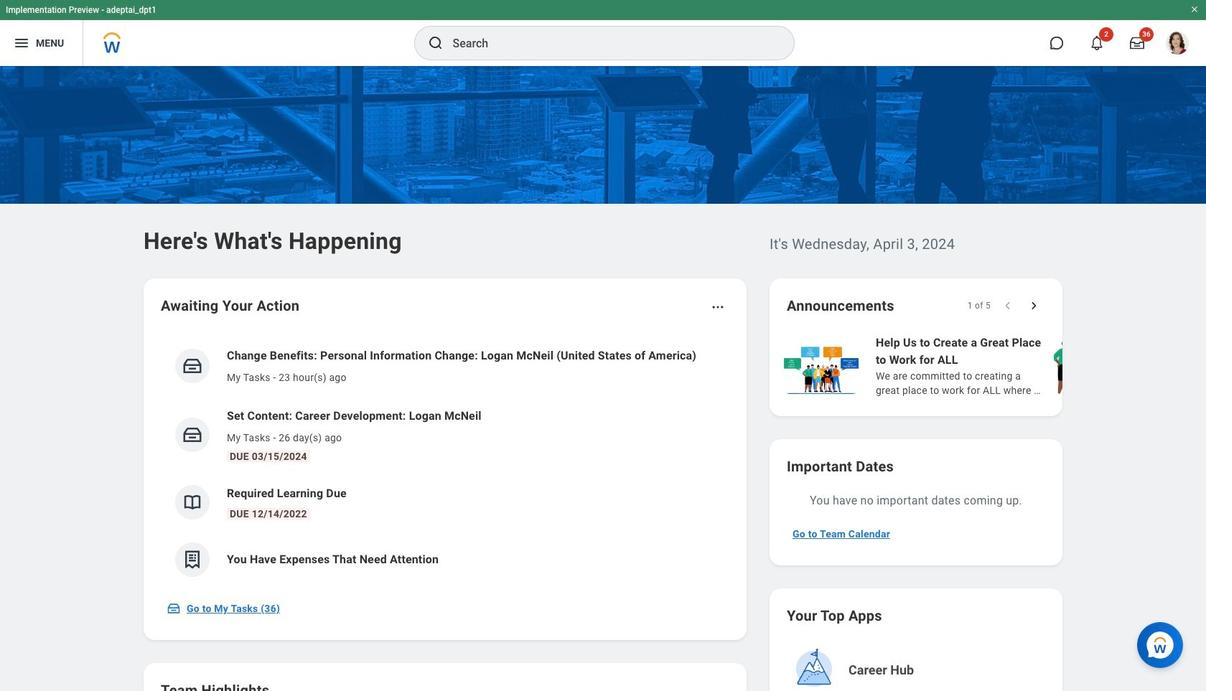 Task type: vqa. For each thing, say whether or not it's contained in the screenshot.
-
no



Task type: describe. For each thing, give the bounding box(es) containing it.
related actions image
[[711, 300, 726, 315]]

close environment banner image
[[1191, 5, 1200, 14]]

search image
[[427, 34, 444, 52]]

justify image
[[13, 34, 30, 52]]

Search Workday  search field
[[453, 27, 765, 59]]

book open image
[[182, 492, 203, 514]]



Task type: locate. For each thing, give the bounding box(es) containing it.
1 horizontal spatial list
[[782, 333, 1207, 399]]

main content
[[0, 66, 1207, 692]]

list
[[782, 333, 1207, 399], [161, 336, 730, 589]]

status
[[968, 300, 991, 312]]

notifications large image
[[1090, 36, 1105, 50]]

banner
[[0, 0, 1207, 66]]

chevron left small image
[[1001, 299, 1016, 313]]

2 vertical spatial inbox image
[[167, 602, 181, 616]]

inbox image
[[182, 356, 203, 377], [182, 425, 203, 446], [167, 602, 181, 616]]

inbox large image
[[1131, 36, 1145, 50]]

1 vertical spatial inbox image
[[182, 425, 203, 446]]

profile logan mcneil image
[[1167, 32, 1190, 58]]

dashboard expenses image
[[182, 550, 203, 571]]

0 horizontal spatial list
[[161, 336, 730, 589]]

chevron right small image
[[1027, 299, 1042, 313]]

0 vertical spatial inbox image
[[182, 356, 203, 377]]



